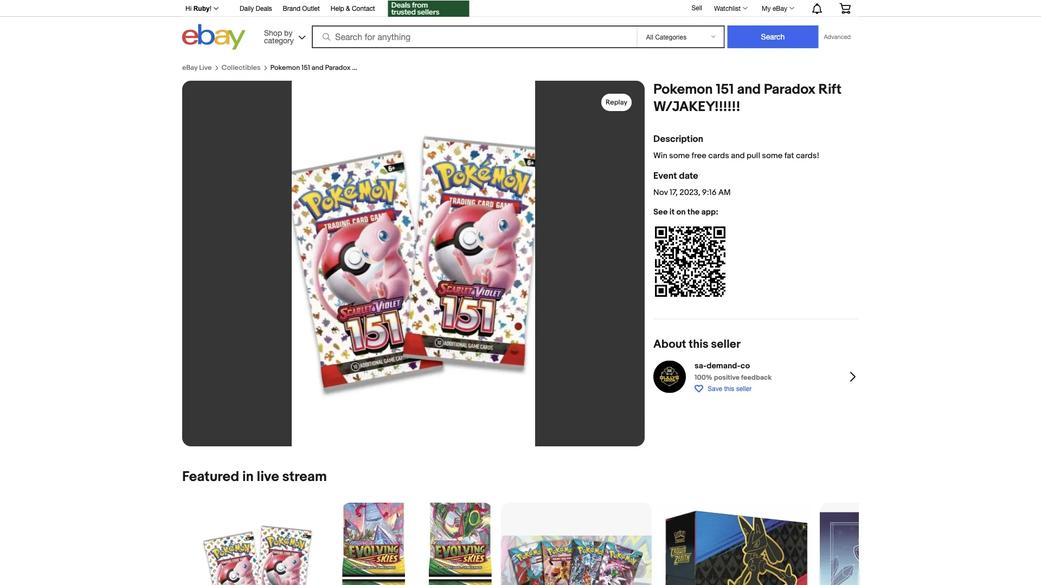 Task type: describe. For each thing, give the bounding box(es) containing it.
brand outlet link
[[283, 3, 320, 15]]

0 vertical spatial pokemon 151 and paradox rift w/jakey!!!!!!
[[270, 64, 408, 72]]

2 vertical spatial and
[[731, 151, 745, 161]]

cards!
[[796, 151, 820, 161]]

and inside pokemon 151 and paradox rift w/jakey!!!!!!
[[737, 81, 761, 98]]

my
[[762, 4, 771, 12]]

seller inside sa-demand-co 100% positive feedback save this seller
[[737, 385, 752, 393]]

none submit inside shop by category banner
[[728, 25, 819, 48]]

daily
[[240, 5, 254, 12]]

pokémon tcg: crown zenith elite trainer box - 10 packs live show only image
[[661, 503, 811, 586]]

description
[[654, 134, 704, 145]]

sa-
[[695, 362, 707, 371]]

evolving skies x4 pack bundle [ebaylive show only] image
[[342, 462, 493, 586]]

hi
[[186, 5, 192, 12]]

date
[[679, 171, 699, 182]]

0 vertical spatial w/jakey!!!!!!
[[365, 64, 408, 72]]

help & contact
[[331, 5, 375, 12]]

replay
[[606, 98, 628, 107]]

co
[[741, 362, 750, 371]]

nov 17, 2023, 9:16 am
[[654, 188, 731, 197]]

my ebay link
[[756, 2, 800, 15]]

shop by category banner
[[180, 0, 859, 63]]

about this seller
[[654, 338, 741, 352]]

2 some from the left
[[762, 151, 783, 161]]

ebay live link
[[182, 64, 212, 72]]

9:16
[[702, 188, 717, 197]]

advanced link
[[819, 26, 857, 48]]

Search for anything text field
[[314, 27, 635, 47]]

0 vertical spatial seller
[[711, 338, 741, 352]]

win
[[654, 151, 668, 161]]

deals
[[256, 5, 272, 12]]

contact
[[352, 5, 375, 12]]

1 vertical spatial pokemon 151 and paradox rift w/jakey!!!!!!
[[654, 81, 842, 115]]

sa demand co image
[[654, 361, 686, 394]]

event
[[654, 171, 677, 182]]

see
[[654, 207, 668, 217]]

sell link
[[687, 4, 707, 11]]

about
[[654, 338, 687, 352]]

0 horizontal spatial paradox
[[325, 64, 351, 72]]

get the coupon image
[[388, 1, 470, 17]]

daily deals
[[240, 5, 272, 12]]

help & contact link
[[331, 3, 375, 15]]

daily deals link
[[240, 3, 272, 15]]

help
[[331, 5, 344, 12]]

pokemon tcg silver tempest elite trainer box live show only image
[[820, 513, 971, 586]]

0 horizontal spatial pokemon
[[270, 64, 300, 72]]

featured in live stream
[[182, 469, 327, 486]]

feedback
[[742, 374, 772, 382]]

fat
[[785, 151, 794, 161]]

17,
[[670, 188, 678, 197]]

cards
[[709, 151, 730, 161]]



Task type: vqa. For each thing, say whether or not it's contained in the screenshot.
the ebay to the left
yes



Task type: locate. For each thing, give the bounding box(es) containing it.
seller down feedback
[[737, 385, 752, 393]]

ebay right my
[[773, 4, 788, 12]]

outlet
[[302, 5, 320, 12]]

watchlist link
[[708, 2, 753, 15]]

1 vertical spatial pokemon
[[654, 81, 713, 98]]

!
[[210, 5, 212, 12]]

1 horizontal spatial paradox
[[764, 81, 816, 98]]

app:
[[702, 207, 719, 217]]

see it on the app:
[[654, 207, 719, 217]]

pokemon
[[270, 64, 300, 72], [654, 81, 713, 98]]

live
[[199, 64, 212, 72]]

5 packs of pokemon 151  live show only image
[[182, 503, 333, 586]]

0 horizontal spatial pokemon 151 and paradox rift w/jakey!!!!!!
[[270, 64, 408, 72]]

w/jakey!!!!!!
[[365, 64, 408, 72], [654, 98, 741, 115]]

0 horizontal spatial w/jakey!!!!!!
[[365, 64, 408, 72]]

None submit
[[728, 25, 819, 48]]

save this seller button
[[695, 385, 752, 394]]

collectibles link
[[222, 64, 261, 72]]

0 vertical spatial paradox
[[325, 64, 351, 72]]

1 horizontal spatial 151
[[716, 81, 734, 98]]

shop by category
[[264, 28, 294, 45]]

hi ruby !
[[186, 5, 212, 12]]

sell
[[692, 4, 703, 11]]

w/jakey!!!!!! inside pokemon 151 and paradox rift w/jakey!!!!!!
[[654, 98, 741, 115]]

demand-
[[707, 362, 741, 371]]

on
[[677, 207, 686, 217]]

0 vertical spatial 151
[[302, 64, 310, 72]]

1 vertical spatial paradox
[[764, 81, 816, 98]]

ebay left live
[[182, 64, 198, 72]]

2023,
[[680, 188, 701, 197]]

event date
[[654, 171, 699, 182]]

ebay
[[773, 4, 788, 12], [182, 64, 198, 72]]

1 some from the left
[[669, 151, 690, 161]]

1 horizontal spatial some
[[762, 151, 783, 161]]

0 horizontal spatial rift
[[352, 64, 363, 72]]

10 packs of paradox rift live show only image
[[501, 536, 652, 586]]

100%
[[695, 374, 713, 382]]

seller up demand-
[[711, 338, 741, 352]]

collectibles
[[222, 64, 261, 72]]

rift
[[352, 64, 363, 72], [819, 81, 842, 98]]

sa-demand-co 100% positive feedback save this seller
[[695, 362, 772, 393]]

seller
[[711, 338, 741, 352], [737, 385, 752, 393]]

the
[[688, 207, 700, 217]]

win some free cards and pull some fat cards!
[[654, 151, 820, 161]]

positive
[[714, 374, 740, 382]]

account navigation
[[180, 0, 859, 18]]

pull
[[747, 151, 761, 161]]

0 vertical spatial and
[[312, 64, 324, 72]]

1 vertical spatial and
[[737, 81, 761, 98]]

am
[[719, 188, 731, 197]]

qrcode image
[[654, 225, 727, 299]]

free
[[692, 151, 707, 161]]

1 horizontal spatial ebay
[[773, 4, 788, 12]]

1 vertical spatial w/jakey!!!!!!
[[654, 98, 741, 115]]

rift inside pokemon 151 and paradox rift w/jakey!!!!!!
[[819, 81, 842, 98]]

advanced
[[824, 33, 851, 40]]

0 vertical spatial ebay
[[773, 4, 788, 12]]

1 horizontal spatial w/jakey!!!!!!
[[654, 98, 741, 115]]

live
[[257, 469, 279, 486]]

1 horizontal spatial rift
[[819, 81, 842, 98]]

pokemon 151 and paradox rift w/jakey!!!!!!
[[270, 64, 408, 72], [654, 81, 842, 115]]

0 horizontal spatial ebay
[[182, 64, 198, 72]]

some down description
[[669, 151, 690, 161]]

some
[[669, 151, 690, 161], [762, 151, 783, 161]]

1 horizontal spatial this
[[725, 385, 735, 393]]

some left fat
[[762, 151, 783, 161]]

0 vertical spatial this
[[689, 338, 709, 352]]

by
[[284, 28, 293, 37]]

featured
[[182, 469, 239, 486]]

1 horizontal spatial pokemon 151 and paradox rift w/jakey!!!!!!
[[654, 81, 842, 115]]

and
[[312, 64, 324, 72], [737, 81, 761, 98], [731, 151, 745, 161]]

1 vertical spatial this
[[725, 385, 735, 393]]

1 vertical spatial 151
[[716, 81, 734, 98]]

0 horizontal spatial this
[[689, 338, 709, 352]]

shop
[[264, 28, 282, 37]]

ebay live
[[182, 64, 212, 72]]

1 horizontal spatial pokemon
[[654, 81, 713, 98]]

pokemon 151 and paradox rift w/jakey!!!!!! link
[[270, 64, 408, 72]]

save
[[708, 385, 723, 393]]

this up sa-
[[689, 338, 709, 352]]

ruby
[[193, 5, 210, 12]]

brand outlet
[[283, 5, 320, 12]]

1 vertical spatial seller
[[737, 385, 752, 393]]

in
[[242, 469, 254, 486]]

watchlist
[[714, 4, 741, 12]]

category
[[264, 36, 294, 45]]

1 vertical spatial rift
[[819, 81, 842, 98]]

0 vertical spatial pokemon
[[270, 64, 300, 72]]

stream
[[282, 469, 327, 486]]

1 vertical spatial ebay
[[182, 64, 198, 72]]

0 horizontal spatial some
[[669, 151, 690, 161]]

pokemon down category
[[270, 64, 300, 72]]

paradox inside pokemon 151 and paradox rift w/jakey!!!!!!
[[764, 81, 816, 98]]

0 vertical spatial rift
[[352, 64, 363, 72]]

shop by category button
[[259, 24, 308, 47]]

this down positive
[[725, 385, 735, 393]]

pokemon up description
[[654, 81, 713, 98]]

your shopping cart image
[[839, 3, 852, 14]]

this inside sa-demand-co 100% positive feedback save this seller
[[725, 385, 735, 393]]

this
[[689, 338, 709, 352], [725, 385, 735, 393]]

it
[[670, 207, 675, 217]]

151
[[302, 64, 310, 72], [716, 81, 734, 98]]

my ebay
[[762, 4, 788, 12]]

ebay inside account navigation
[[773, 4, 788, 12]]

brand
[[283, 5, 301, 12]]

0 horizontal spatial 151
[[302, 64, 310, 72]]

nov
[[654, 188, 668, 197]]

paradox
[[325, 64, 351, 72], [764, 81, 816, 98]]

pokemon inside pokemon 151 and paradox rift w/jakey!!!!!!
[[654, 81, 713, 98]]

&
[[346, 5, 350, 12]]



